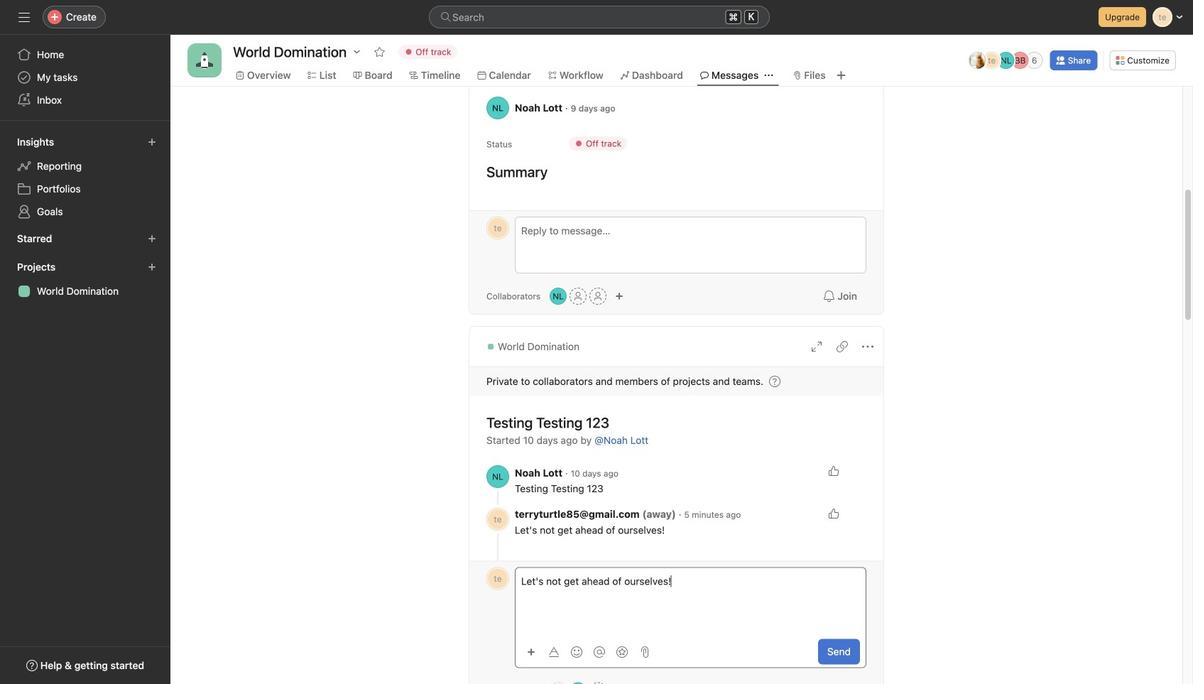 Task type: describe. For each thing, give the bounding box(es) containing it.
rocket image
[[196, 52, 213, 69]]

add items to starred image
[[148, 234, 156, 243]]

copy link image
[[837, 341, 848, 352]]

2 0 likes. click to like this message comment image from the top
[[828, 508, 840, 519]]

insert an object image
[[527, 648, 536, 656]]

Search tasks, projects, and more text field
[[429, 6, 770, 28]]

emoji image
[[571, 646, 583, 658]]

new insights image
[[148, 138, 156, 146]]

attach a file or paste an image image
[[639, 646, 651, 658]]

0 horizontal spatial add or remove collaborators image
[[550, 288, 567, 305]]

insights element
[[0, 129, 170, 226]]



Task type: locate. For each thing, give the bounding box(es) containing it.
at mention image
[[594, 646, 605, 658]]

None field
[[429, 6, 770, 28]]

add tab image
[[836, 70, 847, 81]]

global element
[[0, 35, 170, 120]]

1 horizontal spatial add or remove collaborators image
[[615, 292, 624, 300]]

toolbar
[[521, 641, 655, 662]]

projects element
[[0, 254, 170, 305]]

0 likes. click to like this message comment image
[[828, 465, 840, 477], [828, 508, 840, 519]]

open user profile image
[[487, 465, 509, 488]]

1 vertical spatial 0 likes. click to like this message comment image
[[828, 508, 840, 519]]

tab actions image
[[765, 71, 773, 80]]

1 0 likes. click to like this message comment image from the top
[[828, 465, 840, 477]]

hide sidebar image
[[18, 11, 30, 23]]

formatting image
[[548, 646, 560, 658]]

add or remove collaborators image
[[550, 288, 567, 305], [615, 292, 624, 300]]

0 vertical spatial 0 likes. click to like this message comment image
[[828, 465, 840, 477]]

new project or portfolio image
[[148, 263, 156, 271]]

appreciations image
[[617, 646, 628, 658]]

full screen image
[[811, 341, 823, 352]]

add to starred image
[[374, 46, 385, 58]]



Task type: vqa. For each thing, say whether or not it's contained in the screenshot.
Add tab icon
yes



